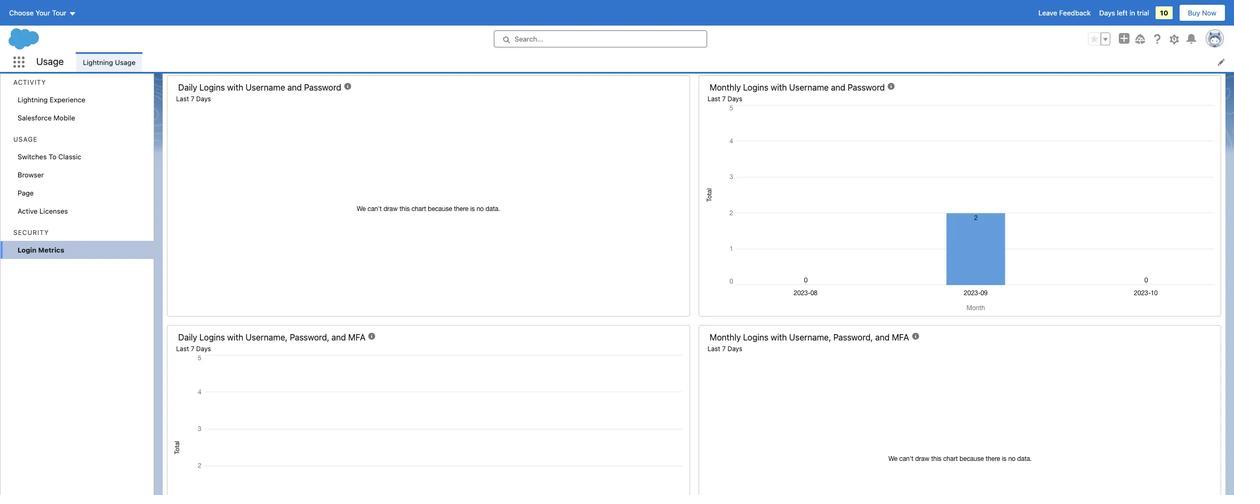 Task type: describe. For each thing, give the bounding box(es) containing it.
daily for daily logins with username, password, and mfa
[[178, 333, 197, 343]]

lightning for lightning usage
[[83, 58, 113, 66]]

search...
[[515, 35, 544, 43]]

days left in trial
[[1100, 9, 1150, 17]]

mobile
[[54, 114, 75, 122]]

last for monthly logins with username and password
[[708, 95, 721, 103]]

login
[[18, 246, 36, 255]]

leave feedback link
[[1039, 9, 1091, 17]]

logins for monthly logins with username, password, and mfa
[[744, 333, 769, 343]]

feedback
[[1060, 9, 1091, 17]]

choose your tour button
[[9, 4, 77, 21]]

left
[[1118, 9, 1128, 17]]

last 7 days for monthly logins with username and password
[[708, 95, 743, 103]]

mfa for monthly logins with username, password, and mfa
[[892, 333, 910, 343]]

last for monthly logins with username, password, and mfa
[[708, 345, 721, 353]]

days for daily logins with username, password, and mfa
[[196, 345, 211, 353]]

with for daily logins with username, password, and mfa
[[227, 333, 243, 343]]

with for daily logins with username and password
[[227, 83, 243, 92]]

password, for daily logins with username, password, and mfa
[[290, 333, 330, 343]]

lightning usage list
[[77, 52, 1235, 72]]

password for monthly logins with username and password
[[848, 83, 885, 92]]

now
[[1203, 9, 1217, 17]]

last for daily logins with username and password
[[176, 95, 189, 103]]

days for monthly logins with username and password
[[728, 95, 743, 103]]

username for daily
[[246, 83, 285, 92]]

trial
[[1138, 9, 1150, 17]]

logins for daily logins with username, password, and mfa
[[200, 333, 225, 343]]

logins for daily logins with username and password
[[200, 83, 225, 92]]

lightning for lightning experience
[[18, 96, 48, 104]]

mfa for daily logins with username, password, and mfa
[[348, 333, 366, 343]]

salesforce
[[18, 114, 52, 122]]

logins for monthly logins with username and password
[[744, 83, 769, 92]]

metrics
[[38, 246, 64, 255]]

switches to classic
[[18, 153, 81, 161]]

buy
[[1189, 9, 1201, 17]]

tour
[[52, 9, 66, 17]]

your
[[36, 9, 50, 17]]

active
[[18, 207, 38, 216]]



Task type: vqa. For each thing, say whether or not it's contained in the screenshot.
the Intro call with Carol (Sample) "link" in the top right of the page
no



Task type: locate. For each thing, give the bounding box(es) containing it.
7 for daily logins with username, password, and mfa
[[191, 345, 195, 353]]

monthly logins with username and password
[[710, 83, 885, 92]]

1 vertical spatial monthly
[[710, 333, 741, 343]]

0 horizontal spatial mfa
[[348, 333, 366, 343]]

lightning usage link
[[77, 52, 142, 72]]

1 username from the left
[[246, 83, 285, 92]]

1 horizontal spatial password,
[[834, 333, 874, 343]]

leave feedback
[[1039, 9, 1091, 17]]

and
[[288, 83, 302, 92], [832, 83, 846, 92], [332, 333, 346, 343], [876, 333, 890, 343]]

1 horizontal spatial username
[[790, 83, 829, 92]]

2 password from the left
[[848, 83, 885, 92]]

1 username, from the left
[[246, 333, 288, 343]]

username,
[[246, 333, 288, 343], [790, 333, 832, 343]]

10
[[1161, 9, 1169, 17]]

daily logins with username, password, and mfa
[[178, 333, 366, 343]]

days for monthly logins with username, password, and mfa
[[728, 345, 743, 353]]

monthly
[[710, 83, 741, 92], [710, 333, 741, 343]]

2 password, from the left
[[834, 333, 874, 343]]

2 mfa from the left
[[892, 333, 910, 343]]

last
[[176, 95, 189, 103], [708, 95, 721, 103], [176, 345, 189, 353], [708, 345, 721, 353]]

password
[[304, 83, 341, 92], [848, 83, 885, 92]]

activity
[[13, 78, 46, 86]]

1 horizontal spatial mfa
[[892, 333, 910, 343]]

lightning inside list
[[83, 58, 113, 66]]

daily for daily logins with username and password
[[178, 83, 197, 92]]

username for monthly
[[790, 83, 829, 92]]

1 daily from the top
[[178, 83, 197, 92]]

lightning experience
[[18, 96, 85, 104]]

0 horizontal spatial password,
[[290, 333, 330, 343]]

2 monthly from the top
[[710, 333, 741, 343]]

usage
[[36, 56, 64, 67], [115, 58, 136, 66], [13, 136, 38, 144]]

lightning down activity
[[18, 96, 48, 104]]

monthly for monthly logins with username and password
[[710, 83, 741, 92]]

licenses
[[40, 207, 68, 216]]

0 vertical spatial monthly
[[710, 83, 741, 92]]

days for daily logins with username and password
[[196, 95, 211, 103]]

buy now
[[1189, 9, 1217, 17]]

7 for daily logins with username and password
[[191, 95, 195, 103]]

1 horizontal spatial password
[[848, 83, 885, 92]]

2 username, from the left
[[790, 333, 832, 343]]

last for daily logins with username, password, and mfa
[[176, 345, 189, 353]]

username, for daily
[[246, 333, 288, 343]]

lightning usage
[[83, 58, 136, 66]]

last 7 days for daily logins with username, password, and mfa
[[176, 345, 211, 353]]

salesforce mobile
[[18, 114, 75, 122]]

1 vertical spatial lightning
[[18, 96, 48, 104]]

with for monthly logins with username, password, and mfa
[[771, 333, 787, 343]]

classic
[[58, 153, 81, 161]]

choose
[[9, 9, 34, 17]]

password,
[[290, 333, 330, 343], [834, 333, 874, 343]]

in
[[1130, 9, 1136, 17]]

active licenses
[[18, 207, 68, 216]]

buy now button
[[1180, 4, 1226, 21]]

monthly for monthly logins with username, password, and mfa
[[710, 333, 741, 343]]

group
[[1089, 33, 1111, 45]]

last 7 days for monthly logins with username, password, and mfa
[[708, 345, 743, 353]]

page
[[18, 189, 34, 197]]

1 password from the left
[[304, 83, 341, 92]]

logins
[[200, 83, 225, 92], [744, 83, 769, 92], [200, 333, 225, 343], [744, 333, 769, 343]]

password for daily logins with username and password
[[304, 83, 341, 92]]

0 horizontal spatial username
[[246, 83, 285, 92]]

1 password, from the left
[[290, 333, 330, 343]]

mfa
[[348, 333, 366, 343], [892, 333, 910, 343]]

days
[[1100, 9, 1116, 17], [196, 95, 211, 103], [728, 95, 743, 103], [196, 345, 211, 353], [728, 345, 743, 353]]

with for monthly logins with username and password
[[771, 83, 787, 92]]

1 horizontal spatial username,
[[790, 333, 832, 343]]

security
[[13, 229, 49, 237]]

0 horizontal spatial lightning
[[18, 96, 48, 104]]

0 horizontal spatial password
[[304, 83, 341, 92]]

lightning
[[83, 58, 113, 66], [18, 96, 48, 104]]

2 username from the left
[[790, 83, 829, 92]]

last 7 days for daily logins with username and password
[[176, 95, 211, 103]]

login metrics
[[18, 246, 64, 255]]

1 horizontal spatial lightning
[[83, 58, 113, 66]]

monthly logins with username, password, and mfa
[[710, 333, 910, 343]]

experience
[[50, 96, 85, 104]]

to
[[49, 153, 56, 161]]

1 vertical spatial daily
[[178, 333, 197, 343]]

1 mfa from the left
[[348, 333, 366, 343]]

username
[[246, 83, 285, 92], [790, 83, 829, 92]]

search... button
[[494, 30, 708, 47]]

lightning up experience
[[83, 58, 113, 66]]

choose your tour
[[9, 9, 66, 17]]

0 vertical spatial daily
[[178, 83, 197, 92]]

with
[[227, 83, 243, 92], [771, 83, 787, 92], [227, 333, 243, 343], [771, 333, 787, 343]]

2 daily from the top
[[178, 333, 197, 343]]

7
[[191, 95, 195, 103], [723, 95, 726, 103], [191, 345, 195, 353], [723, 345, 726, 353]]

7 for monthly logins with username, password, and mfa
[[723, 345, 726, 353]]

7 for monthly logins with username and password
[[723, 95, 726, 103]]

username, for monthly
[[790, 333, 832, 343]]

switches
[[18, 153, 47, 161]]

0 horizontal spatial username,
[[246, 333, 288, 343]]

password, for monthly logins with username, password, and mfa
[[834, 333, 874, 343]]

leave
[[1039, 9, 1058, 17]]

daily logins with username and password
[[178, 83, 341, 92]]

browser
[[18, 171, 44, 179]]

last 7 days
[[176, 95, 211, 103], [708, 95, 743, 103], [176, 345, 211, 353], [708, 345, 743, 353]]

1 monthly from the top
[[710, 83, 741, 92]]

0 vertical spatial lightning
[[83, 58, 113, 66]]

usage inside list
[[115, 58, 136, 66]]

daily
[[178, 83, 197, 92], [178, 333, 197, 343]]



